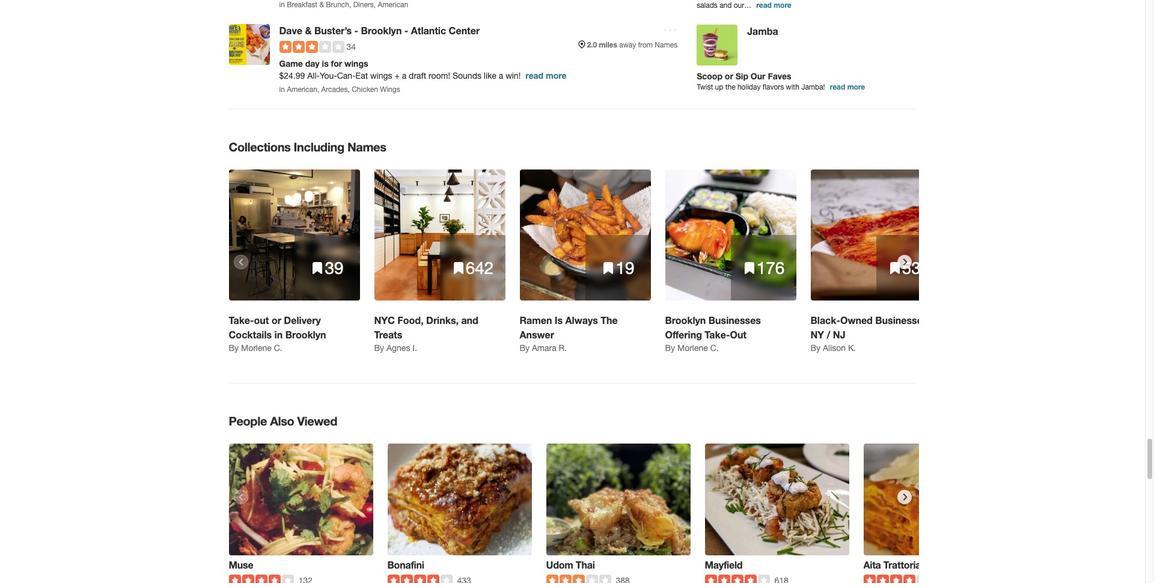 Task type: locate. For each thing, give the bounding box(es) containing it.
1 horizontal spatial take-
[[705, 329, 730, 340]]

previous image for collections
[[234, 255, 247, 269]]

0 horizontal spatial businesses
[[709, 314, 761, 326]]

1 24 save v2 image from the left
[[311, 261, 325, 275]]

0 vertical spatial wings
[[345, 58, 368, 69]]

1 c. from the left
[[274, 343, 282, 353]]

come,
[[697, 0, 718, 0]]

1 4 star rating image from the left
[[229, 575, 294, 583]]

2 4 star rating image from the left
[[388, 575, 452, 583]]

1 horizontal spatial and
[[720, 1, 732, 10]]

also
[[270, 414, 294, 428]]

1 horizontal spatial 24 save v2 image
[[451, 261, 466, 275]]

our
[[751, 71, 766, 81]]

4 star rating image down muse link
[[229, 575, 294, 583]]

0 horizontal spatial read
[[526, 70, 544, 81]]

treats
[[374, 329, 402, 340]]

1 24 save v2 image from the left
[[602, 261, 616, 275]]

away
[[619, 41, 636, 49]]

by down offering
[[665, 343, 675, 353]]

delivery
[[284, 314, 321, 326]]

1 vertical spatial wings
[[370, 71, 392, 81]]

1 vertical spatial &
[[305, 24, 312, 36]]

sip
[[736, 71, 749, 81]]

2 previous image from the top
[[234, 490, 247, 504]]

black-owned businesses in ny / nj image
[[811, 170, 942, 301]]

1 horizontal spatial 24 save v2 image
[[742, 261, 757, 275]]

0 horizontal spatial c.
[[274, 343, 282, 353]]

is
[[322, 58, 329, 69]]

3 by from the left
[[520, 343, 530, 353]]

0 vertical spatial read more link
[[757, 1, 792, 10]]

2 vertical spatial brooklyn
[[285, 329, 326, 340]]

udom thai
[[546, 559, 595, 571]]

viewed
[[297, 414, 337, 428]]

businesses right owned
[[876, 314, 928, 326]]

or inside take-out or delivery cocktails in brooklyn by morlene c.
[[272, 314, 281, 326]]

the
[[601, 314, 618, 326]]

or up the
[[725, 71, 733, 81]]

0 horizontal spatial and
[[461, 314, 479, 326]]

0 horizontal spatial take-
[[229, 314, 254, 326]]

cocktails
[[229, 329, 272, 340]]

more inside the 'game day is for wings $24.99 all-you-can-eat wings + a draft room! sounds like a win! read more in american, arcades, chicken wings'
[[546, 70, 567, 81]]

+
[[395, 71, 400, 81]]

c.
[[274, 343, 282, 353], [711, 343, 719, 353]]

brooklyn businesses offering take-out by morlene c.
[[665, 314, 761, 353]]

american
[[378, 0, 408, 9]]

wings
[[345, 58, 368, 69], [370, 71, 392, 81]]

1 horizontal spatial or
[[725, 71, 733, 81]]

more down squeezed
[[774, 1, 792, 10]]

salads
[[697, 1, 718, 10]]

0 vertical spatial &
[[320, 0, 324, 9]]

brooklyn down delivery
[[285, 329, 326, 340]]

by for 176
[[665, 343, 675, 353]]

out
[[254, 314, 269, 326]]

businesses up "out" on the right
[[709, 314, 761, 326]]

dave & buster's - brooklyn - atlantic center
[[279, 24, 480, 36]]

24 save v2 image
[[602, 261, 616, 275], [742, 261, 757, 275], [888, 261, 902, 275]]

or
[[725, 71, 733, 81], [272, 314, 281, 326]]

& left brunch,
[[320, 0, 324, 9]]

0 horizontal spatial a
[[402, 71, 407, 81]]

1 vertical spatial take-
[[705, 329, 730, 340]]

names down "24 more v2" image
[[655, 41, 678, 49]]

0 horizontal spatial wings
[[345, 58, 368, 69]]

& right dave
[[305, 24, 312, 36]]

0 vertical spatial brooklyn
[[361, 24, 402, 36]]

read more link right win!
[[526, 70, 567, 81]]

1 vertical spatial previous image
[[234, 490, 247, 504]]

1 horizontal spatial morlene
[[678, 343, 708, 353]]

3 24 save v2 image from the left
[[888, 261, 902, 275]]

0 vertical spatial names
[[655, 41, 678, 49]]

0 horizontal spatial names
[[347, 139, 386, 154]]

0 horizontal spatial 24 save v2 image
[[311, 261, 325, 275]]

5 by from the left
[[811, 343, 821, 353]]

2 horizontal spatial read more link
[[830, 82, 865, 91]]

answer
[[520, 329, 554, 340]]

2 horizontal spatial brooklyn
[[665, 314, 706, 326]]

read more link down squeezed
[[757, 1, 792, 10]]

brooklyn businesses offering take-out image
[[665, 170, 796, 301]]

by down 'answer'
[[520, 343, 530, 353]]

read inside scoop or sip our faves twist up the holiday flavors with jamba! read more
[[830, 82, 846, 91]]

always
[[566, 314, 598, 326]]

breakfast
[[287, 0, 318, 9]]

0 horizontal spatial brooklyn
[[285, 329, 326, 340]]

0 horizontal spatial read more link
[[526, 70, 567, 81]]

1 vertical spatial read more link
[[526, 70, 567, 81]]

176
[[757, 258, 785, 278]]

k.
[[848, 343, 856, 353]]

1 vertical spatial 3 star rating image
[[546, 575, 611, 583]]

1 vertical spatial or
[[272, 314, 281, 326]]

previous image
[[234, 255, 247, 269], [234, 490, 247, 504]]

1 horizontal spatial more
[[774, 1, 792, 10]]

0 vertical spatial and
[[720, 1, 732, 10]]

1 horizontal spatial read more link
[[757, 1, 792, 10]]

take- up cocktails
[[229, 314, 254, 326]]

more right jamba!
[[848, 82, 865, 91]]

1 horizontal spatial read
[[757, 1, 772, 10]]

24 save v2 image for 39
[[311, 261, 325, 275]]

take- right offering
[[705, 329, 730, 340]]

read more link right jamba!
[[830, 82, 865, 91]]

center
[[449, 24, 480, 36]]

ramen
[[520, 314, 552, 326]]

squeezed
[[761, 0, 792, 0]]

1 horizontal spatial 3 star rating image
[[546, 575, 611, 583]]

1 horizontal spatial businesses
[[876, 314, 928, 326]]

by inside brooklyn businesses offering take-out by morlene c.
[[665, 343, 675, 353]]

642
[[466, 258, 494, 278]]

4 star rating image down 'bonafini' link
[[388, 575, 452, 583]]

from
[[638, 41, 653, 49]]

2 c. from the left
[[711, 343, 719, 353]]

1 vertical spatial and
[[461, 314, 479, 326]]

more right win!
[[546, 70, 567, 81]]

wings left "+"
[[370, 71, 392, 81]]

4 star rating image down mayfield link
[[705, 575, 770, 583]]

is
[[555, 314, 563, 326]]

more inside scoop or sip our faves twist up the holiday flavors with jamba! read more
[[848, 82, 865, 91]]

nyc food, drinks, and treats image
[[374, 170, 505, 301]]

24 save v2 image up drinks,
[[451, 261, 466, 275]]

by
[[229, 343, 239, 353], [374, 343, 384, 353], [520, 343, 530, 353], [665, 343, 675, 353], [811, 343, 821, 353]]

more
[[774, 1, 792, 10], [546, 70, 567, 81], [848, 82, 865, 91]]

jamba
[[747, 25, 778, 37]]

1 by from the left
[[229, 343, 239, 353]]

0 vertical spatial take-
[[229, 314, 254, 326]]

2 - from the left
[[405, 24, 408, 36]]

4 star rating image for muse
[[229, 575, 294, 583]]

1 a from the left
[[402, 71, 407, 81]]

2 24 save v2 image from the left
[[742, 261, 757, 275]]

next image
[[898, 490, 911, 504]]

0 horizontal spatial 3 star rating image
[[279, 41, 344, 53]]

by inside ramen is always the answer by amara r.
[[520, 343, 530, 353]]

brooklyn down american
[[361, 24, 402, 36]]

jamba link
[[747, 25, 778, 37]]

ny
[[811, 329, 824, 340]]

24 save v2 image
[[311, 261, 325, 275], [451, 261, 466, 275]]

read more link
[[757, 1, 792, 10], [526, 70, 567, 81], [830, 82, 865, 91]]

ramen is always the answer image
[[520, 170, 651, 301]]

a right "+"
[[402, 71, 407, 81]]

morlene down cocktails
[[241, 343, 272, 353]]

atlantic
[[411, 24, 446, 36]]

nj
[[833, 329, 846, 340]]

amara
[[532, 343, 557, 353]]

1 horizontal spatial c.
[[711, 343, 719, 353]]

morlene
[[241, 343, 272, 353], [678, 343, 708, 353]]

2 horizontal spatial read
[[830, 82, 846, 91]]

up
[[715, 83, 724, 91]]

scoop
[[697, 71, 723, 81]]

collections including names
[[229, 139, 386, 154]]

arcades,
[[321, 85, 350, 94]]

1 businesses from the left
[[709, 314, 761, 326]]

1 morlene from the left
[[241, 343, 272, 353]]

4 by from the left
[[665, 343, 675, 353]]

2 morlene from the left
[[678, 343, 708, 353]]

by down ny
[[811, 343, 821, 353]]

black-owned businesses in ny / nj by alison k.
[[811, 314, 939, 353]]

udom
[[546, 559, 573, 571]]

read right jamba!
[[830, 82, 846, 91]]

2 by from the left
[[374, 343, 384, 353]]

aita trattoria link
[[864, 558, 921, 572]]

2 businesses from the left
[[876, 314, 928, 326]]

2 horizontal spatial 24 save v2 image
[[888, 261, 902, 275]]

0 horizontal spatial or
[[272, 314, 281, 326]]

2 vertical spatial read
[[830, 82, 846, 91]]

by for 19
[[520, 343, 530, 353]]

diners,
[[353, 0, 376, 9]]

bonafini link
[[388, 558, 424, 572]]

1 previous image from the top
[[234, 255, 247, 269]]

and down try
[[720, 1, 732, 10]]

read more link for scoop or sip our faves
[[830, 82, 865, 91]]

0 horizontal spatial morlene
[[241, 343, 272, 353]]

2 horizontal spatial more
[[848, 82, 865, 91]]

24 save v2 image for 176
[[742, 261, 757, 275]]

by down cocktails
[[229, 343, 239, 353]]

morlene inside take-out or delivery cocktails in brooklyn by morlene c.
[[241, 343, 272, 353]]

read down squeezed
[[757, 1, 772, 10]]

r.
[[559, 343, 567, 353]]

in inside the 'game day is for wings $24.99 all-you-can-eat wings + a draft room! sounds like a win! read more in american, arcades, chicken wings'
[[279, 85, 285, 94]]

dave & buster's - brooklyn - atlantic center image
[[229, 24, 270, 65]]

&
[[320, 0, 324, 9], [305, 24, 312, 36]]

buster's
[[314, 24, 352, 36]]

0 horizontal spatial 24 save v2 image
[[602, 261, 616, 275]]

1 horizontal spatial wings
[[370, 71, 392, 81]]

names right including
[[347, 139, 386, 154]]

1 vertical spatial brooklyn
[[665, 314, 706, 326]]

wings up the eat
[[345, 58, 368, 69]]

1 vertical spatial more
[[546, 70, 567, 81]]

nyc food, drinks, and treats by agnes i.
[[374, 314, 479, 353]]

a right "like"
[[499, 71, 503, 81]]

by inside black-owned businesses in ny / nj by alison k.
[[811, 343, 821, 353]]

fresh
[[743, 0, 759, 0]]

3 4 star rating image from the left
[[705, 575, 770, 583]]

chicken
[[352, 85, 378, 94]]

brooklyn up offering
[[665, 314, 706, 326]]

0 vertical spatial or
[[725, 71, 733, 81]]

3 star rating image
[[279, 41, 344, 53], [546, 575, 611, 583]]

4 star rating image
[[229, 575, 294, 583], [388, 575, 452, 583], [705, 575, 770, 583], [864, 575, 929, 583]]

and right drinks,
[[461, 314, 479, 326]]

smoothies,
[[817, 0, 852, 0]]

scoop or sip our faves twist up the holiday flavors with jamba! read more
[[697, 71, 865, 91]]

16 marker v2 image
[[578, 40, 587, 49]]

- up "34"
[[354, 24, 358, 36]]

- left atlantic
[[405, 24, 408, 36]]

3 star rating image down thai
[[546, 575, 611, 583]]

take- inside take-out or delivery cocktails in brooklyn by morlene c.
[[229, 314, 254, 326]]

2 vertical spatial more
[[848, 82, 865, 91]]

0 vertical spatial read
[[757, 1, 772, 10]]

2 vertical spatial read more link
[[830, 82, 865, 91]]

1 horizontal spatial a
[[499, 71, 503, 81]]

read right win!
[[526, 70, 544, 81]]

1 vertical spatial read
[[526, 70, 544, 81]]

a
[[402, 71, 407, 81], [499, 71, 503, 81]]

by inside nyc food, drinks, and treats by agnes i.
[[374, 343, 384, 353]]

2 24 save v2 image from the left
[[451, 261, 466, 275]]

brooklyn inside brooklyn businesses offering take-out by morlene c.
[[665, 314, 706, 326]]

or right out
[[272, 314, 281, 326]]

morlene down offering
[[678, 343, 708, 353]]

take-out or delivery cocktails in brooklyn by morlene c.
[[229, 314, 326, 353]]

1 horizontal spatial -
[[405, 24, 408, 36]]

0 horizontal spatial -
[[354, 24, 358, 36]]

0 horizontal spatial more
[[546, 70, 567, 81]]

1 horizontal spatial names
[[655, 41, 678, 49]]

1 horizontal spatial &
[[320, 0, 324, 9]]

34
[[347, 42, 356, 52]]

1 vertical spatial names
[[347, 139, 386, 154]]

-
[[354, 24, 358, 36], [405, 24, 408, 36]]

read inside the 'game day is for wings $24.99 all-you-can-eat wings + a draft room! sounds like a win! read more in american, arcades, chicken wings'
[[526, 70, 544, 81]]

3 star rating image up day
[[279, 41, 344, 53]]

by down treats
[[374, 343, 384, 353]]

4 star rating image down the aita trattoria link
[[864, 575, 929, 583]]

0 vertical spatial previous image
[[234, 255, 247, 269]]

24 save v2 image up delivery
[[311, 261, 325, 275]]



Task type: describe. For each thing, give the bounding box(es) containing it.
by for 642
[[374, 343, 384, 353]]

game
[[279, 58, 303, 69]]

game day is for wings $24.99 all-you-can-eat wings + a draft room! sounds like a win! read more in american, arcades, chicken wings
[[279, 58, 567, 94]]

24 save v2 image for 642
[[451, 261, 466, 275]]

all-
[[307, 71, 320, 81]]

you-
[[320, 71, 337, 81]]

offering
[[665, 329, 702, 340]]

holiday
[[738, 83, 761, 91]]

and inside nyc food, drinks, and treats by agnes i.
[[461, 314, 479, 326]]

drinks,
[[426, 314, 459, 326]]

can-
[[337, 71, 356, 81]]

bonafini
[[388, 559, 424, 571]]

thai
[[576, 559, 595, 571]]

c. inside take-out or delivery cocktails in brooklyn by morlene c.
[[274, 343, 282, 353]]

0 vertical spatial 3 star rating image
[[279, 41, 344, 53]]

black-
[[811, 314, 841, 326]]

juices,
[[794, 0, 815, 0]]

24 save v2 image for 533
[[888, 261, 902, 275]]

24 save v2 image for 19
[[602, 261, 616, 275]]

people
[[229, 414, 267, 428]]

0 vertical spatial more
[[774, 1, 792, 10]]

the
[[726, 83, 736, 91]]

mayfield
[[705, 559, 743, 571]]

our
[[731, 0, 741, 0]]

açai
[[854, 0, 868, 0]]

sounds
[[453, 71, 482, 81]]

win!
[[506, 71, 521, 81]]

4 star rating image for mayfield
[[705, 575, 770, 583]]

in breakfast & brunch, diners, american
[[279, 0, 408, 9]]

2.0 miles away from names
[[587, 40, 678, 49]]

alison
[[823, 343, 846, 353]]

people also viewed
[[229, 414, 337, 428]]

2 a from the left
[[499, 71, 503, 81]]

businesses inside brooklyn businesses offering take-out by morlene c.
[[709, 314, 761, 326]]

4 4 star rating image from the left
[[864, 575, 929, 583]]

previous image for people
[[234, 490, 247, 504]]

dave
[[279, 24, 302, 36]]

nyc
[[374, 314, 395, 326]]

collections
[[229, 139, 291, 154]]

room!
[[429, 71, 450, 81]]

in inside take-out or delivery cocktails in brooklyn by morlene c.
[[275, 329, 283, 340]]

next image
[[898, 255, 911, 269]]

0 horizontal spatial &
[[305, 24, 312, 36]]

533
[[902, 258, 930, 278]]

19
[[616, 258, 635, 278]]

i.
[[413, 343, 417, 353]]

like
[[484, 71, 497, 81]]

try
[[720, 0, 729, 0]]

owned
[[841, 314, 873, 326]]

24 more v2 image
[[663, 23, 678, 37]]

bowls,
[[870, 0, 891, 0]]

day
[[305, 58, 320, 69]]

c. inside brooklyn businesses offering take-out by morlene c.
[[711, 343, 719, 353]]

twist
[[697, 83, 713, 91]]

american,
[[287, 85, 319, 94]]

with
[[786, 83, 800, 91]]

in inside black-owned businesses in ny / nj by alison k.
[[931, 314, 939, 326]]

1 - from the left
[[354, 24, 358, 36]]

or inside scoop or sip our faves twist up the holiday flavors with jamba! read more
[[725, 71, 733, 81]]

for
[[331, 58, 342, 69]]

brooklyn inside take-out or delivery cocktails in brooklyn by morlene c.
[[285, 329, 326, 340]]

agnes
[[387, 343, 410, 353]]

dave & buster's - brooklyn - atlantic center link
[[279, 24, 480, 36]]

muse
[[229, 559, 253, 571]]

/
[[827, 329, 831, 340]]

eat
[[356, 71, 368, 81]]

ramen is always the answer by amara r.
[[520, 314, 618, 353]]

food,
[[398, 314, 424, 326]]

flavors
[[763, 83, 784, 91]]

4 star rating image for bonafini
[[388, 575, 452, 583]]

including
[[294, 139, 344, 154]]

mayfield link
[[705, 558, 743, 572]]

aita trattoria
[[864, 559, 921, 571]]

draft
[[409, 71, 426, 81]]

morlene inside brooklyn businesses offering take-out by morlene c.
[[678, 343, 708, 353]]

wings
[[380, 85, 400, 94]]

and inside come, try our fresh squeezed juices, smoothies, açai bowls, toast, salads and our…
[[720, 1, 732, 10]]

udom thai link
[[546, 558, 595, 572]]

trattoria
[[884, 559, 921, 571]]

our…
[[734, 1, 752, 10]]

take- inside brooklyn businesses offering take-out by morlene c.
[[705, 329, 730, 340]]

jamba!
[[802, 83, 825, 91]]

faves
[[768, 71, 792, 81]]

by inside take-out or delivery cocktails in brooklyn by morlene c.
[[229, 343, 239, 353]]

take-out or delivery cocktails in brooklyn image
[[229, 170, 360, 301]]

toast,
[[893, 0, 911, 0]]

39
[[325, 258, 344, 278]]

names inside "2.0 miles away from names"
[[655, 41, 678, 49]]

aita
[[864, 559, 881, 571]]

businesses inside black-owned businesses in ny / nj by alison k.
[[876, 314, 928, 326]]

jamba image
[[697, 25, 738, 66]]

read more
[[757, 1, 792, 10]]

$24.99
[[279, 71, 305, 81]]

come, try our fresh squeezed juices, smoothies, açai bowls, toast, salads and our…
[[697, 0, 911, 10]]

read more link for game day is for wings
[[526, 70, 567, 81]]

1 horizontal spatial brooklyn
[[361, 24, 402, 36]]



Task type: vqa. For each thing, say whether or not it's contained in the screenshot.


